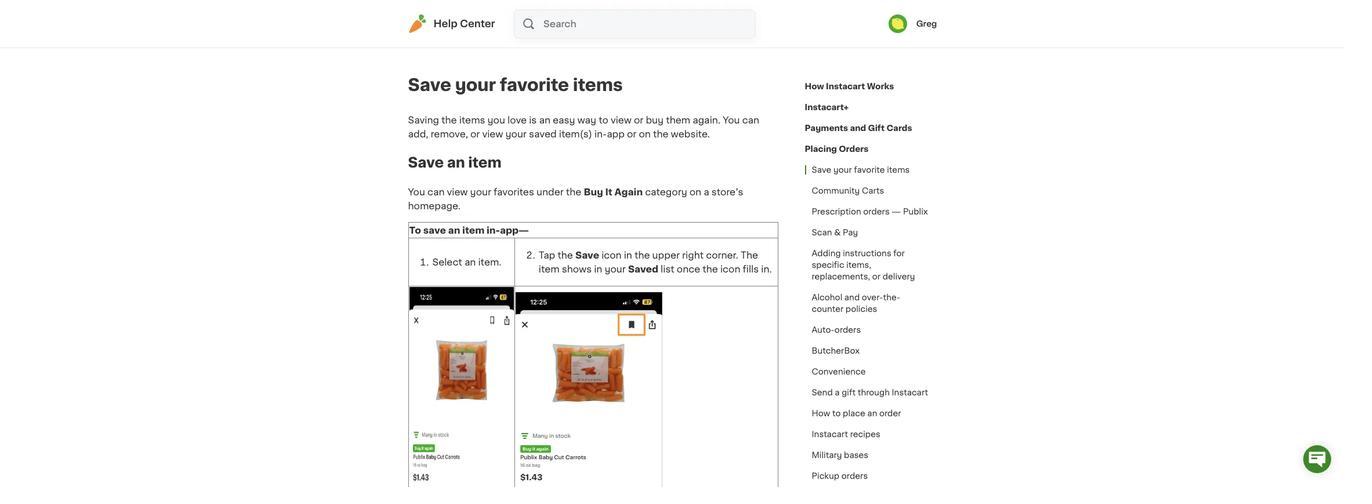 Task type: locate. For each thing, give the bounding box(es) containing it.
an for save
[[447, 156, 465, 169]]

item up select an item.
[[463, 226, 485, 235]]

orders down bases
[[842, 472, 868, 481]]

convenience
[[812, 368, 866, 376]]

your
[[455, 77, 496, 93], [506, 129, 527, 139], [834, 166, 853, 174], [470, 187, 492, 197], [605, 265, 626, 274]]

orders inside auto-orders link
[[835, 326, 862, 334]]

save your favorite items link
[[805, 160, 917, 181]]

save your favorite items
[[408, 77, 623, 93], [812, 166, 910, 174]]

placing orders link
[[805, 139, 869, 160]]

buy
[[584, 187, 603, 197]]

1 vertical spatial and
[[845, 294, 860, 302]]

1 horizontal spatial in-
[[595, 129, 607, 139]]

0 horizontal spatial can
[[428, 187, 445, 197]]

you right the again.
[[723, 116, 740, 125]]

or up "over-"
[[873, 273, 881, 281]]

convenience link
[[805, 362, 873, 382]]

1 vertical spatial items
[[459, 116, 486, 125]]

on right category at the top
[[690, 187, 702, 197]]

1 vertical spatial to
[[833, 410, 841, 418]]

0 vertical spatial items
[[573, 77, 623, 93]]

item up favorites
[[469, 156, 502, 169]]

butcherbox link
[[805, 341, 867, 362]]

0 vertical spatial instacart
[[827, 82, 866, 91]]

1 vertical spatial in-
[[487, 226, 500, 235]]

orders left —
[[864, 208, 890, 216]]

scan
[[812, 229, 833, 237]]

homepage.
[[408, 201, 461, 211]]

placing
[[805, 145, 837, 153]]

1 horizontal spatial a
[[835, 389, 840, 397]]

the
[[741, 251, 759, 260]]

select
[[433, 258, 462, 267]]

the inside icon in the upper right corner. the item shows in your
[[635, 251, 650, 260]]

item inside icon in the upper right corner. the item shows in your
[[539, 265, 560, 274]]

in- up item.
[[487, 226, 500, 235]]

1 horizontal spatial save your favorite items
[[812, 166, 910, 174]]

an for select
[[465, 258, 476, 267]]

love
[[508, 116, 527, 125]]

how instacart works
[[805, 82, 895, 91]]

you
[[723, 116, 740, 125], [408, 187, 425, 197]]

your left saved
[[605, 265, 626, 274]]

and for payments
[[851, 124, 867, 132]]

save your favorite items down orders
[[812, 166, 910, 174]]

icon
[[602, 251, 622, 260], [721, 265, 741, 274]]

item down tap
[[539, 265, 560, 274]]

and for alcohol
[[845, 294, 860, 302]]

1 horizontal spatial can
[[743, 116, 760, 125]]

military bases link
[[805, 445, 876, 466]]

1 vertical spatial orders
[[835, 326, 862, 334]]

the down buy
[[653, 129, 669, 139]]

saving
[[408, 116, 439, 125]]

how instacart works link
[[805, 76, 895, 97]]

the left the "buy"
[[566, 187, 582, 197]]

0 vertical spatial favorite
[[500, 77, 569, 93]]

fills
[[743, 265, 759, 274]]

0 horizontal spatial items
[[459, 116, 486, 125]]

how up instacart+
[[805, 82, 825, 91]]

an
[[539, 116, 551, 125], [447, 156, 465, 169], [448, 226, 460, 235], [465, 258, 476, 267], [868, 410, 878, 418]]

items up way
[[573, 77, 623, 93]]

prescription orders — publix link
[[805, 201, 936, 222]]

an right is
[[539, 116, 551, 125]]

pickup orders
[[812, 472, 868, 481]]

instacart up order at right bottom
[[892, 389, 929, 397]]

1 vertical spatial how
[[812, 410, 831, 418]]

an inside the is an easy way to view or buy them again. you can add, remove, or view your saved item(s) in-app or on the website.
[[539, 116, 551, 125]]

alcohol and over-the- counter policies
[[812, 294, 901, 313]]

0 vertical spatial orders
[[864, 208, 890, 216]]

adding
[[812, 250, 841, 258]]

and up policies
[[845, 294, 860, 302]]

icon down the corner.
[[721, 265, 741, 274]]

1 horizontal spatial in
[[624, 251, 633, 260]]

view up homepage.
[[447, 187, 468, 197]]

tap
[[539, 251, 556, 260]]

and left gift
[[851, 124, 867, 132]]

1 horizontal spatial favorite
[[855, 166, 885, 174]]

orders for auto-
[[835, 326, 862, 334]]

in.
[[762, 265, 772, 274]]

to inside the is an easy way to view or buy them again. you can add, remove, or view your saved item(s) in-app or on the website.
[[599, 116, 609, 125]]

1 horizontal spatial icon
[[721, 265, 741, 274]]

1 vertical spatial you
[[408, 187, 425, 197]]

instacart up military
[[812, 431, 849, 439]]

military
[[812, 452, 842, 460]]

to
[[599, 116, 609, 125], [833, 410, 841, 418]]

0 horizontal spatial to
[[599, 116, 609, 125]]

2 vertical spatial items
[[888, 166, 910, 174]]

auto-
[[812, 326, 835, 334]]

order
[[880, 410, 902, 418]]

prescription orders — publix
[[812, 208, 929, 216]]

through
[[858, 389, 890, 397]]

send a gift through instacart link
[[805, 382, 936, 403]]

the up saved
[[635, 251, 650, 260]]

0 vertical spatial and
[[851, 124, 867, 132]]

again
[[615, 187, 643, 197]]

again.
[[693, 116, 721, 125]]

gift
[[869, 124, 885, 132]]

2 vertical spatial instacart
[[812, 431, 849, 439]]

in right 'shows'
[[594, 265, 603, 274]]

0 vertical spatial on
[[639, 129, 651, 139]]

or right app
[[627, 129, 637, 139]]

how
[[805, 82, 825, 91], [812, 410, 831, 418]]

2 vertical spatial orders
[[842, 472, 868, 481]]

corner.
[[706, 251, 739, 260]]

can right the again.
[[743, 116, 760, 125]]

the
[[442, 116, 457, 125], [653, 129, 669, 139], [566, 187, 582, 197], [558, 251, 573, 260], [635, 251, 650, 260], [703, 265, 718, 274]]

community carts
[[812, 187, 885, 195]]

how for how to place an order
[[812, 410, 831, 418]]

policies
[[846, 305, 878, 313]]

1 vertical spatial favorite
[[855, 166, 885, 174]]

orders for pickup
[[842, 472, 868, 481]]

instacart up instacart+ link
[[827, 82, 866, 91]]

2 vertical spatial item
[[539, 265, 560, 274]]

or left buy
[[634, 116, 644, 125]]

under
[[537, 187, 564, 197]]

on down buy
[[639, 129, 651, 139]]

in up saved
[[624, 251, 633, 260]]

0 vertical spatial a
[[704, 187, 710, 197]]

items down cards
[[888, 166, 910, 174]]

a left gift
[[835, 389, 840, 397]]

send a gift through instacart
[[812, 389, 929, 397]]

how to place an order link
[[805, 403, 909, 424]]

view up app
[[611, 116, 632, 125]]

you up homepage.
[[408, 187, 425, 197]]

the up 'shows'
[[558, 251, 573, 260]]

how down send
[[812, 410, 831, 418]]

a
[[704, 187, 710, 197], [835, 389, 840, 397]]

0 vertical spatial to
[[599, 116, 609, 125]]

favorite up carts
[[855, 166, 885, 174]]

view down you
[[483, 129, 503, 139]]

can up homepage.
[[428, 187, 445, 197]]

favorite
[[500, 77, 569, 93], [855, 166, 885, 174]]

0 horizontal spatial in-
[[487, 226, 500, 235]]

on inside the is an easy way to view or buy them again. you can add, remove, or view your saved item(s) in-app or on the website.
[[639, 129, 651, 139]]

1 horizontal spatial to
[[833, 410, 841, 418]]

1 vertical spatial in
[[594, 265, 603, 274]]

favorite up is
[[500, 77, 569, 93]]

carts
[[862, 187, 885, 195]]

items left you
[[459, 116, 486, 125]]

0 vertical spatial how
[[805, 82, 825, 91]]

1 vertical spatial can
[[428, 187, 445, 197]]

your down love
[[506, 129, 527, 139]]

1 horizontal spatial you
[[723, 116, 740, 125]]

orders inside "prescription orders — publix" link
[[864, 208, 890, 216]]

item(s)
[[559, 129, 593, 139]]

community
[[812, 187, 860, 195]]

items
[[573, 77, 623, 93], [459, 116, 486, 125], [888, 166, 910, 174]]

orders up butcherbox
[[835, 326, 862, 334]]

1 horizontal spatial view
[[483, 129, 503, 139]]

is an easy way to view or buy them again. you can add, remove, or view your saved item(s) in-app or on the website.
[[408, 116, 760, 139]]

0 vertical spatial can
[[743, 116, 760, 125]]

to left place
[[833, 410, 841, 418]]

0 horizontal spatial on
[[639, 129, 651, 139]]

0 vertical spatial view
[[611, 116, 632, 125]]

save an item
[[408, 156, 502, 169]]

2 horizontal spatial view
[[611, 116, 632, 125]]

—
[[892, 208, 902, 216]]

0 vertical spatial in-
[[595, 129, 607, 139]]

saved
[[629, 265, 659, 274]]

to right way
[[599, 116, 609, 125]]

you
[[488, 116, 505, 125]]

or
[[634, 116, 644, 125], [471, 129, 480, 139], [627, 129, 637, 139], [873, 273, 881, 281]]

military bases
[[812, 452, 869, 460]]

center
[[460, 19, 495, 28]]

alcohol
[[812, 294, 843, 302]]

0 horizontal spatial a
[[704, 187, 710, 197]]

can
[[743, 116, 760, 125], [428, 187, 445, 197]]

on
[[639, 129, 651, 139], [690, 187, 702, 197]]

a left store's
[[704, 187, 710, 197]]

saved
[[529, 129, 557, 139]]

website.
[[671, 129, 710, 139]]

save down placing
[[812, 166, 832, 174]]

0 vertical spatial you
[[723, 116, 740, 125]]

1 horizontal spatial items
[[573, 77, 623, 93]]

icon right tap the save
[[602, 251, 622, 260]]

1 vertical spatial a
[[835, 389, 840, 397]]

0 horizontal spatial favorite
[[500, 77, 569, 93]]

your left favorites
[[470, 187, 492, 197]]

1 vertical spatial icon
[[721, 265, 741, 274]]

1 vertical spatial on
[[690, 187, 702, 197]]

user avatar image
[[889, 15, 908, 33]]

save your favorite items inside save your favorite items link
[[812, 166, 910, 174]]

and inside alcohol and over-the- counter policies
[[845, 294, 860, 302]]

in- down way
[[595, 129, 607, 139]]

1 vertical spatial save your favorite items
[[812, 166, 910, 174]]

save your favorite items up love
[[408, 77, 623, 93]]

an down remove, at top left
[[447, 156, 465, 169]]

1 horizontal spatial on
[[690, 187, 702, 197]]

the-
[[884, 294, 901, 302]]

counter
[[812, 305, 844, 313]]

0 vertical spatial icon
[[602, 251, 622, 260]]

a inside send a gift through instacart link
[[835, 389, 840, 397]]

0 vertical spatial save your favorite items
[[408, 77, 623, 93]]

0 horizontal spatial view
[[447, 187, 468, 197]]

0 horizontal spatial icon
[[602, 251, 622, 260]]

orders inside pickup orders link
[[842, 472, 868, 481]]

how to place an order
[[812, 410, 902, 418]]

how for how instacart works
[[805, 82, 825, 91]]

to save an item in-app—
[[409, 226, 529, 235]]

an left item.
[[465, 258, 476, 267]]

0 horizontal spatial you
[[408, 187, 425, 197]]

community carts link
[[805, 181, 892, 201]]

orders
[[864, 208, 890, 216], [835, 326, 862, 334], [842, 472, 868, 481]]



Task type: vqa. For each thing, say whether or not it's contained in the screenshot.
Dark Grey Heather, XL, 293 total options
no



Task type: describe. For each thing, give the bounding box(es) containing it.
specific
[[812, 261, 845, 269]]

cards
[[887, 124, 913, 132]]

publix
[[904, 208, 929, 216]]

help
[[434, 19, 458, 28]]

0 horizontal spatial in
[[594, 265, 603, 274]]

favorites
[[494, 187, 535, 197]]

auto-orders
[[812, 326, 862, 334]]

it
[[606, 187, 613, 197]]

alcohol and over-the- counter policies link
[[805, 287, 938, 320]]

instacart recipes link
[[805, 424, 888, 445]]

to
[[409, 226, 421, 235]]

pickup orders link
[[805, 466, 875, 487]]

select an item.
[[433, 258, 502, 267]]

upper
[[653, 251, 680, 260]]

an left order at right bottom
[[868, 410, 878, 418]]

remove,
[[431, 129, 468, 139]]

recipes
[[851, 431, 881, 439]]

shows
[[562, 265, 592, 274]]

instacart image
[[408, 15, 427, 33]]

greg
[[917, 20, 938, 28]]

pay
[[843, 229, 859, 237]]

right
[[683, 251, 704, 260]]

save up saving
[[408, 77, 451, 93]]

delivery
[[883, 273, 916, 281]]

the down the corner.
[[703, 265, 718, 274]]

save up 'shows'
[[576, 251, 600, 260]]

help center link
[[408, 15, 495, 33]]

in- inside the is an easy way to view or buy them again. you can add, remove, or view your saved item(s) in-app or on the website.
[[595, 129, 607, 139]]

prescription
[[812, 208, 862, 216]]

for
[[894, 250, 905, 258]]

on inside category on a store's homepage.
[[690, 187, 702, 197]]

instacart+
[[805, 103, 849, 111]]

icon inside icon in the upper right corner. the item shows in your
[[602, 251, 622, 260]]

saving the items you love
[[408, 116, 527, 125]]

gift
[[842, 389, 856, 397]]

1 vertical spatial view
[[483, 129, 503, 139]]

payments
[[805, 124, 849, 132]]

list
[[661, 265, 675, 274]]

them
[[666, 116, 691, 125]]

or inside adding instructions for specific items, replacements, or delivery
[[873, 273, 881, 281]]

you can view your favorites under the buy it again
[[408, 187, 643, 197]]

orders
[[839, 145, 869, 153]]

0 vertical spatial in
[[624, 251, 633, 260]]

once
[[677, 265, 701, 274]]

your up community carts
[[834, 166, 853, 174]]

or down 'saving the items you love'
[[471, 129, 480, 139]]

category on a store's homepage.
[[408, 187, 744, 211]]

tap the save
[[539, 251, 600, 260]]

2 horizontal spatial items
[[888, 166, 910, 174]]

a inside category on a store's homepage.
[[704, 187, 710, 197]]

the inside the is an easy way to view or buy them again. you can add, remove, or view your saved item(s) in-app or on the website.
[[653, 129, 669, 139]]

buy
[[646, 116, 664, 125]]

payments and gift cards
[[805, 124, 913, 132]]

items,
[[847, 261, 872, 269]]

save down add,
[[408, 156, 444, 169]]

your inside the is an easy way to view or buy them again. you can add, remove, or view your saved item(s) in-app or on the website.
[[506, 129, 527, 139]]

replacements,
[[812, 273, 871, 281]]

app
[[607, 129, 625, 139]]

greg link
[[889, 15, 938, 33]]

1 vertical spatial instacart
[[892, 389, 929, 397]]

payments and gift cards link
[[805, 118, 913, 139]]

your inside icon in the upper right corner. the item shows in your
[[605, 265, 626, 274]]

pickup
[[812, 472, 840, 481]]

send
[[812, 389, 833, 397]]

the up remove, at top left
[[442, 116, 457, 125]]

place
[[843, 410, 866, 418]]

bases
[[845, 452, 869, 460]]

save
[[424, 226, 446, 235]]

0 horizontal spatial save your favorite items
[[408, 77, 623, 93]]

category
[[646, 187, 688, 197]]

over-
[[862, 294, 884, 302]]

orders for prescription
[[864, 208, 890, 216]]

you inside the is an easy way to view or buy them again. you can add, remove, or view your saved item(s) in-app or on the website.
[[723, 116, 740, 125]]

2 vertical spatial view
[[447, 187, 468, 197]]

scan & pay
[[812, 229, 859, 237]]

an for is
[[539, 116, 551, 125]]

scan & pay link
[[805, 222, 866, 243]]

icon in the upper right corner. the item shows in your
[[539, 251, 759, 274]]

1 vertical spatial item
[[463, 226, 485, 235]]

Search search field
[[543, 10, 755, 38]]

&
[[835, 229, 841, 237]]

works
[[868, 82, 895, 91]]

is
[[529, 116, 537, 125]]

can inside the is an easy way to view or buy them again. you can add, remove, or view your saved item(s) in-app or on the website.
[[743, 116, 760, 125]]

0 vertical spatial item
[[469, 156, 502, 169]]

your up 'saving the items you love'
[[455, 77, 496, 93]]

adding instructions for specific items, replacements, or delivery
[[812, 250, 916, 281]]

placing orders
[[805, 145, 869, 153]]

help center
[[434, 19, 495, 28]]

an right save
[[448, 226, 460, 235]]

butcherbox
[[812, 347, 860, 355]]



